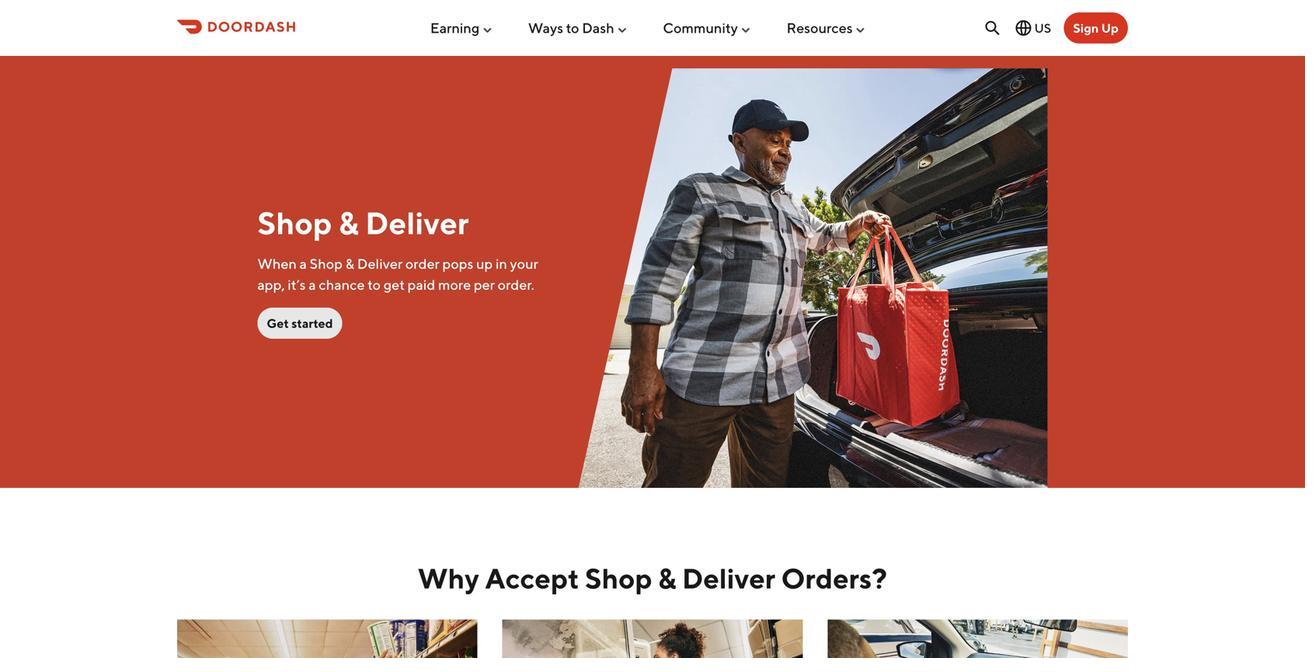 Task type: vqa. For each thing, say whether or not it's contained in the screenshot.
sign up button
yes



Task type: describe. For each thing, give the bounding box(es) containing it.
pops
[[442, 255, 473, 272]]

get
[[267, 316, 289, 331]]

paid
[[408, 276, 435, 293]]

dx s&d driving image
[[828, 619, 1128, 658]]

deliver for when
[[357, 255, 403, 272]]

0 vertical spatial a
[[299, 255, 307, 272]]

shop & deliver
[[257, 204, 469, 241]]

per
[[474, 276, 495, 293]]

sign up button
[[1064, 12, 1128, 44]]

sign up
[[1073, 21, 1119, 35]]

resources
[[787, 20, 853, 36]]

& for when
[[345, 255, 354, 272]]

why
[[418, 562, 479, 595]]

0 vertical spatial to
[[566, 20, 579, 36]]

deliver for why
[[682, 562, 776, 595]]

when
[[257, 255, 297, 272]]

dash
[[582, 20, 614, 36]]

globe line image
[[1014, 19, 1033, 37]]

more
[[438, 276, 471, 293]]

accept
[[485, 562, 579, 595]]

shop for when
[[310, 255, 343, 272]]

get started link
[[257, 308, 342, 339]]

ways to dash
[[528, 20, 614, 36]]

1 vertical spatial a
[[309, 276, 316, 293]]

sign
[[1073, 21, 1099, 35]]

earning link
[[430, 13, 494, 42]]

in
[[496, 255, 507, 272]]

dx s&d shopping image
[[177, 619, 478, 658]]

resources link
[[787, 13, 867, 42]]

ways to dash link
[[528, 13, 628, 42]]

0 vertical spatial shop
[[257, 204, 332, 241]]

dx s&d basket image
[[502, 619, 803, 658]]



Task type: locate. For each thing, give the bounding box(es) containing it.
get
[[384, 276, 405, 293]]

community
[[663, 20, 738, 36]]

dx s&d packing image
[[579, 68, 1048, 488]]

shop inside the when a shop & deliver order pops up in your app, it's a chance to get paid more per order.
[[310, 255, 343, 272]]

shop up the dx s&d basket image
[[585, 562, 652, 595]]

0 vertical spatial &
[[339, 204, 359, 241]]

order
[[405, 255, 440, 272]]

app,
[[257, 276, 285, 293]]

to left get
[[368, 276, 381, 293]]

to
[[566, 20, 579, 36], [368, 276, 381, 293]]

2 vertical spatial &
[[658, 562, 676, 595]]

deliver inside the when a shop & deliver order pops up in your app, it's a chance to get paid more per order.
[[357, 255, 403, 272]]

& for why
[[658, 562, 676, 595]]

get started
[[267, 316, 333, 331]]

deliver
[[365, 204, 469, 241], [357, 255, 403, 272], [682, 562, 776, 595]]

1 vertical spatial to
[[368, 276, 381, 293]]

a up it's
[[299, 255, 307, 272]]

to left 'dash'
[[566, 20, 579, 36]]

a
[[299, 255, 307, 272], [309, 276, 316, 293]]

when a shop & deliver order pops up in your app, it's a chance to get paid more per order.
[[257, 255, 538, 293]]

us
[[1035, 21, 1051, 35]]

earning
[[430, 20, 480, 36]]

1 vertical spatial deliver
[[357, 255, 403, 272]]

shop up when
[[257, 204, 332, 241]]

up
[[1101, 21, 1119, 35]]

up
[[476, 255, 493, 272]]

chance
[[319, 276, 365, 293]]

0 horizontal spatial to
[[368, 276, 381, 293]]

shop for why
[[585, 562, 652, 595]]

1 horizontal spatial to
[[566, 20, 579, 36]]

started
[[291, 316, 333, 331]]

1 horizontal spatial a
[[309, 276, 316, 293]]

community link
[[663, 13, 752, 42]]

2 vertical spatial deliver
[[682, 562, 776, 595]]

order.
[[498, 276, 534, 293]]

0 vertical spatial deliver
[[365, 204, 469, 241]]

why accept shop & deliver orders?
[[418, 562, 887, 595]]

shop
[[257, 204, 332, 241], [310, 255, 343, 272], [585, 562, 652, 595]]

1 vertical spatial shop
[[310, 255, 343, 272]]

your
[[510, 255, 538, 272]]

ways
[[528, 20, 563, 36]]

&
[[339, 204, 359, 241], [345, 255, 354, 272], [658, 562, 676, 595]]

& inside the when a shop & deliver order pops up in your app, it's a chance to get paid more per order.
[[345, 255, 354, 272]]

orders?
[[781, 562, 887, 595]]

shop up chance
[[310, 255, 343, 272]]

a right it's
[[309, 276, 316, 293]]

1 vertical spatial &
[[345, 255, 354, 272]]

0 horizontal spatial a
[[299, 255, 307, 272]]

2 vertical spatial shop
[[585, 562, 652, 595]]

it's
[[288, 276, 306, 293]]

to inside the when a shop & deliver order pops up in your app, it's a chance to get paid more per order.
[[368, 276, 381, 293]]



